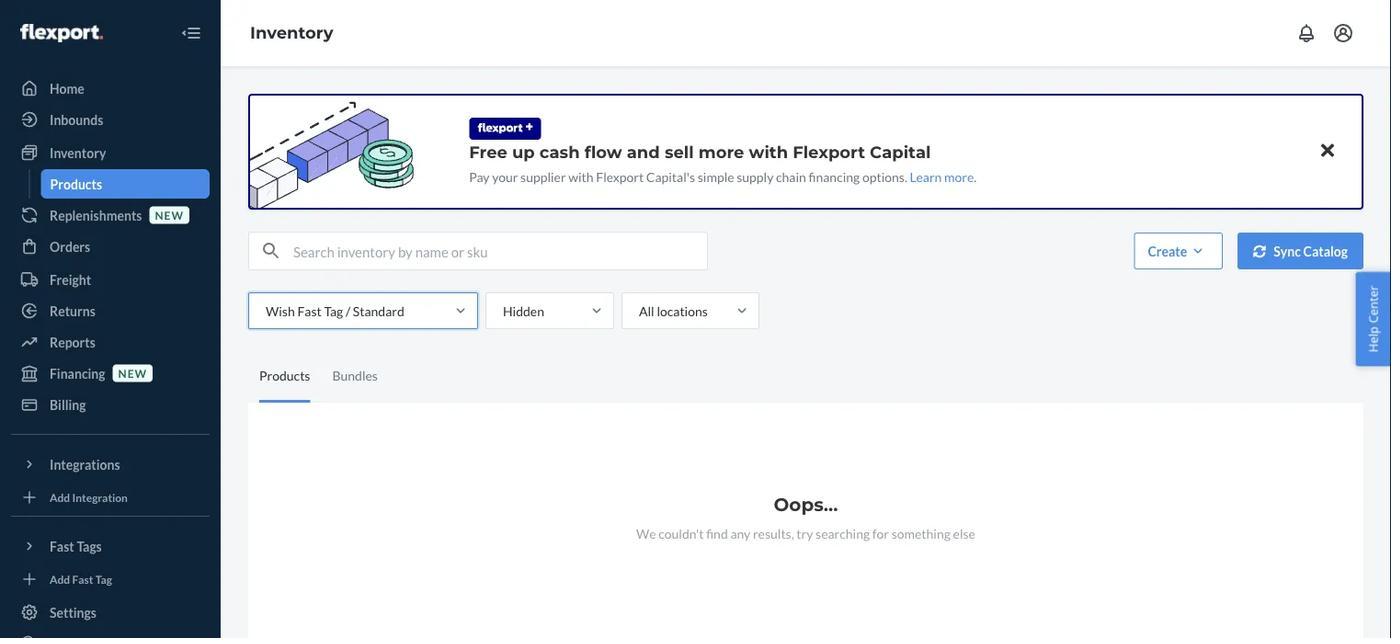 Task type: describe. For each thing, give the bounding box(es) containing it.
create
[[1148, 243, 1188, 259]]

1 vertical spatial more
[[945, 169, 974, 184]]

locations
[[657, 303, 708, 319]]

pay
[[469, 169, 490, 184]]

options.
[[863, 169, 908, 184]]

new for replenishments
[[155, 208, 184, 222]]

returns link
[[11, 296, 210, 326]]

integrations
[[50, 457, 120, 472]]

find
[[706, 526, 728, 541]]

freight link
[[11, 265, 210, 294]]

sync
[[1274, 243, 1301, 259]]

for
[[873, 526, 889, 541]]

free up cash flow and sell more with flexport capital pay your supplier with flexport capital's simple supply chain financing options. learn more .
[[469, 142, 977, 184]]

0 vertical spatial inventory
[[250, 23, 333, 43]]

tags
[[77, 538, 102, 554]]

help
[[1365, 327, 1382, 353]]

learn more link
[[910, 169, 974, 184]]

/
[[346, 303, 351, 319]]

add for add fast tag
[[50, 572, 70, 586]]

help center button
[[1356, 272, 1392, 366]]

flexport logo image
[[20, 24, 103, 42]]

fast inside fast tags dropdown button
[[50, 538, 74, 554]]

capital's
[[646, 169, 695, 184]]

your
[[492, 169, 518, 184]]

catalog
[[1304, 243, 1348, 259]]

we couldn't find any results, try searching for something else
[[637, 526, 976, 541]]

0 horizontal spatial inventory link
[[11, 138, 210, 167]]

create button
[[1134, 233, 1223, 269]]

add integration
[[50, 491, 128, 504]]

sync catalog button
[[1238, 233, 1364, 269]]

1 vertical spatial flexport
[[596, 169, 644, 184]]

financing
[[809, 169, 860, 184]]

something
[[892, 526, 951, 541]]

oops...
[[774, 493, 838, 516]]

hidden
[[503, 303, 544, 319]]

learn
[[910, 169, 942, 184]]

reports
[[50, 334, 95, 350]]

returns
[[50, 303, 95, 319]]

1 horizontal spatial with
[[749, 142, 788, 162]]

add integration link
[[11, 487, 210, 509]]

bundles
[[332, 368, 378, 384]]

fast for add
[[72, 572, 93, 586]]

close navigation image
[[180, 22, 202, 44]]

add fast tag
[[50, 572, 112, 586]]

1 horizontal spatial flexport
[[793, 142, 865, 162]]

capital
[[870, 142, 931, 162]]

settings link
[[11, 598, 210, 627]]

chain
[[776, 169, 806, 184]]

sell
[[665, 142, 694, 162]]

integrations button
[[11, 450, 210, 479]]

tag for add
[[95, 572, 112, 586]]

cash
[[540, 142, 580, 162]]

tag for wish
[[324, 303, 343, 319]]

try
[[797, 526, 813, 541]]

wish fast tag / standard
[[266, 303, 404, 319]]

and
[[627, 142, 660, 162]]

we
[[637, 526, 656, 541]]

free
[[469, 142, 508, 162]]

add for add integration
[[50, 491, 70, 504]]

inbounds link
[[11, 105, 210, 134]]

searching
[[816, 526, 870, 541]]

new for financing
[[118, 366, 147, 380]]



Task type: locate. For each thing, give the bounding box(es) containing it.
1 horizontal spatial inventory link
[[250, 23, 333, 43]]

1 vertical spatial add
[[50, 572, 70, 586]]

0 vertical spatial products
[[50, 176, 102, 192]]

home link
[[11, 74, 210, 103]]

inbounds
[[50, 112, 103, 127]]

0 vertical spatial inventory link
[[250, 23, 333, 43]]

up
[[512, 142, 535, 162]]

else
[[953, 526, 976, 541]]

1 horizontal spatial products
[[259, 368, 310, 384]]

sync alt image
[[1254, 245, 1267, 258]]

2 add from the top
[[50, 572, 70, 586]]

fast tags button
[[11, 532, 210, 561]]

simple
[[698, 169, 734, 184]]

center
[[1365, 286, 1382, 323]]

0 horizontal spatial with
[[569, 169, 594, 184]]

help center
[[1365, 286, 1382, 353]]

tag left / at the top left of the page
[[324, 303, 343, 319]]

any
[[731, 526, 751, 541]]

1 horizontal spatial new
[[155, 208, 184, 222]]

billing link
[[11, 390, 210, 419]]

more right learn
[[945, 169, 974, 184]]

new down products link
[[155, 208, 184, 222]]

with up supply
[[749, 142, 788, 162]]

0 horizontal spatial products
[[50, 176, 102, 192]]

freight
[[50, 272, 91, 287]]

1 vertical spatial inventory link
[[11, 138, 210, 167]]

inventory
[[250, 23, 333, 43], [50, 145, 106, 160]]

add left integration
[[50, 491, 70, 504]]

wish
[[266, 303, 295, 319]]

inventory link
[[250, 23, 333, 43], [11, 138, 210, 167]]

1 horizontal spatial tag
[[324, 303, 343, 319]]

1 vertical spatial inventory
[[50, 145, 106, 160]]

fast down tags
[[72, 572, 93, 586]]

0 horizontal spatial new
[[118, 366, 147, 380]]

0 vertical spatial with
[[749, 142, 788, 162]]

all locations
[[639, 303, 708, 319]]

reports link
[[11, 327, 210, 357]]

1 vertical spatial with
[[569, 169, 594, 184]]

results,
[[753, 526, 794, 541]]

fast tags
[[50, 538, 102, 554]]

replenishments
[[50, 207, 142, 223]]

supply
[[737, 169, 774, 184]]

with down 'cash'
[[569, 169, 594, 184]]

open account menu image
[[1333, 22, 1355, 44]]

close image
[[1322, 139, 1334, 162]]

tag down fast tags dropdown button
[[95, 572, 112, 586]]

0 vertical spatial tag
[[324, 303, 343, 319]]

0 vertical spatial fast
[[297, 303, 322, 319]]

integration
[[72, 491, 128, 504]]

billing
[[50, 397, 86, 412]]

1 vertical spatial new
[[118, 366, 147, 380]]

1 horizontal spatial inventory
[[250, 23, 333, 43]]

more up simple
[[699, 142, 744, 162]]

1 vertical spatial tag
[[95, 572, 112, 586]]

1 horizontal spatial more
[[945, 169, 974, 184]]

1 vertical spatial products
[[259, 368, 310, 384]]

2 vertical spatial fast
[[72, 572, 93, 586]]

0 horizontal spatial inventory
[[50, 145, 106, 160]]

products link
[[41, 169, 210, 199]]

home
[[50, 80, 84, 96]]

0 horizontal spatial more
[[699, 142, 744, 162]]

1 vertical spatial fast
[[50, 538, 74, 554]]

flexport down the flow
[[596, 169, 644, 184]]

flexport up financing
[[793, 142, 865, 162]]

add up the settings
[[50, 572, 70, 586]]

all
[[639, 303, 655, 319]]

fast inside add fast tag link
[[72, 572, 93, 586]]

flow
[[585, 142, 622, 162]]

0 horizontal spatial tag
[[95, 572, 112, 586]]

new down reports link
[[118, 366, 147, 380]]

products down wish
[[259, 368, 310, 384]]

fast right wish
[[297, 303, 322, 319]]

standard
[[353, 303, 404, 319]]

0 vertical spatial more
[[699, 142, 744, 162]]

with
[[749, 142, 788, 162], [569, 169, 594, 184]]

0 vertical spatial new
[[155, 208, 184, 222]]

orders
[[50, 239, 90, 254]]

sync catalog
[[1274, 243, 1348, 259]]

add fast tag link
[[11, 568, 210, 590]]

orders link
[[11, 232, 210, 261]]

fast for wish
[[297, 303, 322, 319]]

settings
[[50, 605, 97, 620]]

0 vertical spatial add
[[50, 491, 70, 504]]

Search inventory by name or sku text field
[[293, 233, 707, 269]]

0 horizontal spatial flexport
[[596, 169, 644, 184]]

new
[[155, 208, 184, 222], [118, 366, 147, 380]]

products
[[50, 176, 102, 192], [259, 368, 310, 384]]

fast left tags
[[50, 538, 74, 554]]

add
[[50, 491, 70, 504], [50, 572, 70, 586]]

0 vertical spatial flexport
[[793, 142, 865, 162]]

flexport
[[793, 142, 865, 162], [596, 169, 644, 184]]

tag
[[324, 303, 343, 319], [95, 572, 112, 586]]

financing
[[50, 366, 105, 381]]

couldn't
[[659, 526, 704, 541]]

fast
[[297, 303, 322, 319], [50, 538, 74, 554], [72, 572, 93, 586]]

1 add from the top
[[50, 491, 70, 504]]

supplier
[[521, 169, 566, 184]]

.
[[974, 169, 977, 184]]

more
[[699, 142, 744, 162], [945, 169, 974, 184]]

open notifications image
[[1296, 22, 1318, 44]]

products up replenishments
[[50, 176, 102, 192]]



Task type: vqa. For each thing, say whether or not it's contained in the screenshot.
Email address email field
no



